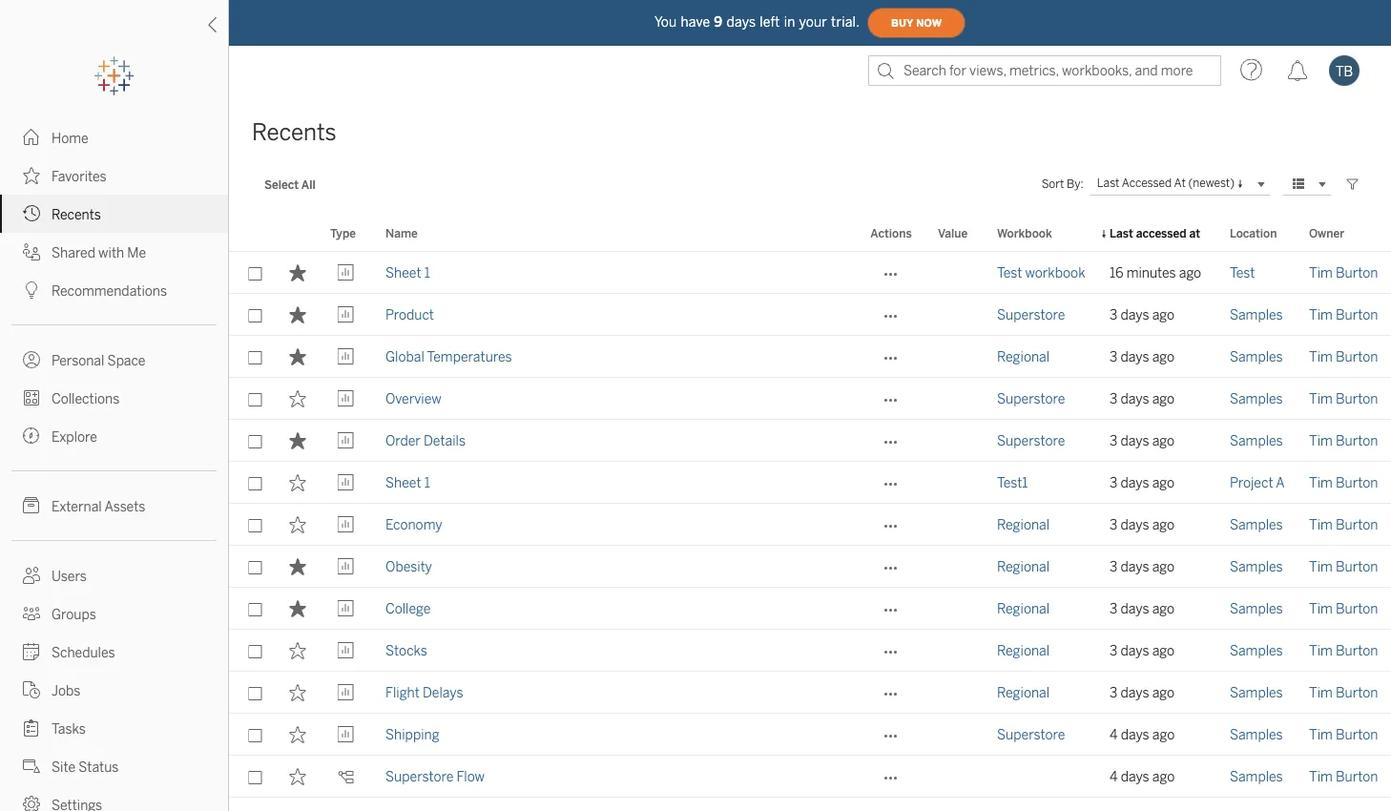 Task type: vqa. For each thing, say whether or not it's contained in the screenshot.
Samples link for Order Details
yes



Task type: describe. For each thing, give the bounding box(es) containing it.
3 days ago for flight delays
[[1110, 685, 1175, 700]]

samples link for economy
[[1230, 504, 1283, 546]]

by text only_f5he34f image for groups
[[23, 605, 40, 622]]

regional for economy
[[997, 517, 1050, 533]]

tim for samples link related to shipping
[[1309, 727, 1333, 742]]

flow image
[[337, 768, 355, 785]]

test1 link
[[997, 462, 1028, 504]]

view image for obesity
[[337, 558, 355, 575]]

flight
[[386, 685, 420, 700]]

burton for samples link related to order details
[[1336, 433, 1378, 449]]

ago for samples link related to shipping
[[1153, 727, 1175, 742]]

select
[[264, 177, 299, 191]]

by text only_f5he34f image for shared with me
[[23, 243, 40, 261]]

buy now button
[[868, 8, 966, 38]]

samples for global temperatures
[[1230, 349, 1283, 365]]

list view image
[[1290, 176, 1307, 193]]

cell for regional link corresponding to global temperatures
[[927, 336, 986, 378]]

recommendations link
[[0, 271, 228, 309]]

users link
[[0, 556, 228, 595]]

by text only_f5he34f image for home
[[23, 129, 40, 146]]

tim burton for samples link related to order details's tim burton link
[[1309, 433, 1378, 449]]

burton for samples link for stocks
[[1336, 643, 1378, 658]]

main navigation. press the up and down arrow keys to access links. element
[[0, 118, 228, 811]]

tim burton for college's samples link's tim burton link
[[1309, 601, 1378, 616]]

cell for superstore link corresponding to shipping
[[927, 714, 986, 756]]

site status
[[52, 759, 119, 775]]

view image for flight delays link
[[337, 684, 355, 701]]

shared with me link
[[0, 233, 228, 271]]

stocks
[[386, 643, 427, 658]]

samples link for superstore flow
[[1230, 756, 1283, 798]]

samples link for overview
[[1230, 378, 1283, 420]]

burton for global temperatures samples link
[[1336, 349, 1378, 365]]

row containing superstore flow
[[229, 756, 1391, 798]]

4 for shipping
[[1110, 727, 1118, 742]]

test link
[[1230, 252, 1255, 294]]

burton for samples link associated with overview
[[1336, 391, 1378, 407]]

project a
[[1230, 475, 1285, 491]]

site
[[52, 759, 75, 775]]

in
[[784, 14, 796, 30]]

1 row from the top
[[229, 252, 1391, 294]]

3 for stocks
[[1110, 643, 1118, 658]]

days for economy
[[1121, 517, 1149, 533]]

your
[[799, 14, 828, 30]]

a
[[1276, 475, 1285, 491]]

ago for superstore flow's samples link
[[1153, 769, 1175, 784]]

favorites
[[52, 168, 107, 184]]

external assets
[[52, 499, 145, 514]]

test for test
[[1230, 265, 1255, 281]]

cell for regional link associated with obesity
[[927, 546, 986, 588]]

overview link
[[386, 378, 442, 420]]

samples link for obesity
[[1230, 546, 1283, 588]]

3 days ago for global temperatures
[[1110, 349, 1175, 365]]

flight delays
[[386, 685, 463, 700]]

site status link
[[0, 747, 228, 785]]

last accessed at (newest)
[[1097, 176, 1235, 190]]

superstore for shipping
[[997, 727, 1065, 742]]

view image for order details link at the bottom of page
[[337, 432, 355, 449]]

row containing overview
[[229, 378, 1391, 420]]

home link
[[0, 118, 228, 157]]

left
[[760, 14, 780, 30]]

tim burton for samples link corresponding to flight delays's tim burton link
[[1309, 685, 1378, 700]]

sheet for test workbook
[[386, 265, 421, 281]]

tasks link
[[0, 709, 228, 747]]

navigation panel element
[[0, 57, 228, 811]]

6 row from the top
[[229, 462, 1391, 504]]

test1
[[997, 475, 1028, 491]]

tim for samples link for obesity
[[1309, 559, 1333, 575]]

personal
[[52, 353, 104, 368]]

global
[[386, 349, 424, 365]]

product
[[386, 307, 434, 323]]

project
[[1230, 475, 1274, 491]]

workbook
[[997, 226, 1052, 240]]

schedules link
[[0, 633, 228, 671]]

tim burton link for samples link related to order details
[[1309, 420, 1378, 462]]

all
[[301, 177, 316, 191]]

1 horizontal spatial recents
[[252, 119, 337, 146]]

me
[[127, 245, 146, 261]]

3 days ago for overview
[[1110, 391, 1175, 407]]

superstore for overview
[[997, 391, 1065, 407]]

flow
[[457, 769, 485, 784]]

have
[[681, 14, 710, 30]]

tasks
[[52, 721, 86, 737]]

last for last accessed at (newest)
[[1097, 176, 1120, 190]]

ago for test link at the right top of the page
[[1179, 265, 1202, 281]]

tim burton for tim burton link for samples link associated with overview
[[1309, 391, 1378, 407]]

ago for samples link associated with overview
[[1153, 391, 1175, 407]]

view image for economy
[[337, 516, 355, 533]]

tim burton for tim burton link corresponding to samples link associated with economy
[[1309, 517, 1378, 533]]

tim burton link for samples link for stocks
[[1309, 630, 1378, 672]]

superstore link for product
[[997, 294, 1065, 336]]

schedules
[[52, 645, 115, 660]]

tim for samples link related to order details
[[1309, 433, 1333, 449]]

superstore flow link
[[386, 756, 485, 798]]

flight delays link
[[386, 672, 463, 714]]

cell for regional link for college
[[927, 588, 986, 630]]

view image for 'global temperatures' link
[[337, 348, 355, 366]]

explore link
[[0, 417, 228, 455]]

days for product
[[1121, 307, 1149, 323]]

accessed
[[1122, 176, 1172, 190]]

row containing flight delays
[[229, 672, 1391, 714]]

row containing product
[[229, 294, 1391, 336]]

burton for samples link for product
[[1336, 307, 1378, 323]]

tim burton for tim burton link corresponding to samples link for product
[[1309, 307, 1378, 323]]

tim burton link for samples link related to shipping
[[1309, 714, 1378, 756]]

row containing college
[[229, 588, 1391, 630]]

buy now
[[891, 17, 942, 29]]

superstore link for shipping
[[997, 714, 1065, 756]]

home
[[52, 130, 89, 146]]

order details link
[[386, 420, 466, 462]]

collections link
[[0, 379, 228, 417]]

collections
[[52, 391, 120, 407]]

cell for overview superstore link
[[927, 378, 986, 420]]

superstore for product
[[997, 307, 1065, 323]]

external
[[52, 499, 102, 514]]

regional link for flight delays
[[997, 672, 1050, 714]]

3 for college
[[1110, 601, 1118, 616]]

test workbook link
[[997, 252, 1086, 294]]

by:
[[1067, 177, 1084, 191]]

Search for views, metrics, workbooks, and more text field
[[868, 55, 1222, 86]]

tim burton link for the 'project a' link
[[1309, 462, 1378, 504]]

actions
[[871, 226, 912, 240]]

3 days ago for obesity
[[1110, 559, 1175, 575]]

by text only_f5he34f image for jobs
[[23, 681, 40, 699]]

cell for test workbook link
[[927, 252, 986, 294]]

row containing economy
[[229, 504, 1391, 546]]

at
[[1190, 226, 1201, 240]]

favorites link
[[0, 157, 228, 195]]

economy link
[[386, 504, 443, 546]]

details
[[424, 433, 466, 449]]

workbook
[[1025, 265, 1086, 281]]

4 view image from the top
[[337, 474, 355, 491]]

ago for samples link related to order details
[[1153, 433, 1175, 449]]

samples for college
[[1230, 601, 1283, 616]]

days for order details
[[1121, 433, 1149, 449]]

4 days ago for superstore flow
[[1110, 769, 1175, 784]]

product link
[[386, 294, 434, 336]]

tim burton for tim burton link associated with superstore flow's samples link
[[1309, 769, 1378, 784]]

sheet 1 link for test workbook
[[386, 252, 430, 294]]

shipping
[[386, 727, 440, 742]]

order
[[386, 433, 421, 449]]

tim for samples link for stocks
[[1309, 643, 1333, 658]]

3 for sheet 1
[[1110, 475, 1118, 491]]

global temperatures
[[386, 349, 512, 365]]

superstore flow
[[386, 769, 485, 784]]

location
[[1230, 226, 1277, 240]]

1 view image from the top
[[337, 264, 355, 282]]

assets
[[104, 499, 145, 514]]

row containing shipping
[[229, 714, 1391, 756]]

ago for the 'project a' link
[[1153, 475, 1175, 491]]



Task type: locate. For each thing, give the bounding box(es) containing it.
1 3 from the top
[[1110, 307, 1118, 323]]

now
[[916, 17, 942, 29]]

2 sheet 1 link from the top
[[386, 462, 430, 504]]

1 vertical spatial 4
[[1110, 769, 1118, 784]]

order details
[[386, 433, 466, 449]]

5 regional from the top
[[997, 643, 1050, 658]]

regional link
[[997, 336, 1050, 378], [997, 504, 1050, 546], [997, 546, 1050, 588], [997, 588, 1050, 630], [997, 630, 1050, 672], [997, 672, 1050, 714]]

by text only_f5he34f image inside tasks link
[[23, 720, 40, 737]]

4 regional from the top
[[997, 601, 1050, 616]]

test workbook
[[997, 265, 1086, 281]]

16 minutes ago
[[1110, 265, 1202, 281]]

row group
[[229, 252, 1391, 798]]

temperatures
[[427, 349, 512, 365]]

by text only_f5he34f image for collections
[[23, 389, 40, 407]]

recents link
[[0, 195, 228, 233]]

days for sheet 1
[[1121, 475, 1149, 491]]

days
[[727, 14, 756, 30], [1121, 307, 1149, 323], [1121, 349, 1149, 365], [1121, 391, 1149, 407], [1121, 433, 1149, 449], [1121, 475, 1149, 491], [1121, 517, 1149, 533], [1121, 559, 1149, 575], [1121, 601, 1149, 616], [1121, 643, 1149, 658], [1121, 685, 1149, 700], [1121, 727, 1150, 742], [1121, 769, 1150, 784]]

1 4 days ago from the top
[[1110, 727, 1175, 742]]

superstore link
[[997, 294, 1065, 336], [997, 378, 1065, 420], [997, 420, 1065, 462], [997, 714, 1065, 756]]

row containing order details
[[229, 420, 1391, 462]]

7 tim burton from the top
[[1309, 517, 1378, 533]]

7 3 from the top
[[1110, 559, 1118, 575]]

10 3 from the top
[[1110, 685, 1118, 700]]

8 by text only_f5he34f image from the top
[[23, 720, 40, 737]]

(newest)
[[1189, 176, 1235, 190]]

2 burton from the top
[[1336, 307, 1378, 323]]

9 tim burton from the top
[[1309, 601, 1378, 616]]

1 up the product
[[424, 265, 430, 281]]

grid containing sheet 1
[[229, 216, 1391, 811]]

6 3 from the top
[[1110, 517, 1118, 533]]

6 3 days ago from the top
[[1110, 517, 1175, 533]]

1 sheet 1 from the top
[[386, 265, 430, 281]]

4 samples link from the top
[[1230, 420, 1283, 462]]

1 regional from the top
[[997, 349, 1050, 365]]

3 view image from the top
[[337, 432, 355, 449]]

sheet 1 link for test1
[[386, 462, 430, 504]]

regional
[[997, 349, 1050, 365], [997, 517, 1050, 533], [997, 559, 1050, 575], [997, 601, 1050, 616], [997, 643, 1050, 658], [997, 685, 1050, 700]]

shared with me
[[52, 245, 146, 261]]

by text only_f5he34f image inside recents link
[[23, 205, 40, 222]]

recents
[[252, 119, 337, 146], [52, 207, 101, 222]]

test inside test workbook link
[[997, 265, 1022, 281]]

2 by text only_f5he34f image from the top
[[23, 205, 40, 222]]

0 vertical spatial sheet 1 link
[[386, 252, 430, 294]]

5 tim burton link from the top
[[1309, 420, 1378, 462]]

you
[[655, 14, 677, 30]]

8 burton from the top
[[1336, 559, 1378, 575]]

samples for flight delays
[[1230, 685, 1283, 700]]

sheet 1 down order
[[386, 475, 430, 491]]

3 3 from the top
[[1110, 391, 1118, 407]]

tim burton for tim burton link corresponding to the 'project a' link
[[1309, 475, 1378, 491]]

5 tim burton from the top
[[1309, 433, 1378, 449]]

recents inside main navigation. press the up and down arrow keys to access links. element
[[52, 207, 101, 222]]

9 row from the top
[[229, 588, 1391, 630]]

by text only_f5he34f image inside shared with me link
[[23, 243, 40, 261]]

1 vertical spatial sheet 1
[[386, 475, 430, 491]]

3 for global temperatures
[[1110, 349, 1118, 365]]

by text only_f5he34f image inside the recommendations link
[[23, 282, 40, 299]]

13 burton from the top
[[1336, 769, 1378, 784]]

jobs link
[[0, 671, 228, 709]]

6 by text only_f5he34f image from the top
[[23, 681, 40, 699]]

by text only_f5he34f image left collections
[[23, 389, 40, 407]]

view image up 'flow' image
[[337, 726, 355, 743]]

1 sheet 1 link from the top
[[386, 252, 430, 294]]

samples link for stocks
[[1230, 630, 1283, 672]]

users
[[52, 568, 87, 584]]

row
[[229, 252, 1391, 294], [229, 294, 1391, 336], [229, 336, 1391, 378], [229, 378, 1391, 420], [229, 420, 1391, 462], [229, 462, 1391, 504], [229, 504, 1391, 546], [229, 546, 1391, 588], [229, 588, 1391, 630], [229, 630, 1391, 672], [229, 672, 1391, 714], [229, 714, 1391, 756], [229, 756, 1391, 798]]

4 tim burton from the top
[[1309, 391, 1378, 407]]

tim for superstore flow's samples link
[[1309, 769, 1333, 784]]

by text only_f5he34f image left schedules at left
[[23, 643, 40, 660]]

samples
[[1230, 307, 1283, 323], [1230, 349, 1283, 365], [1230, 391, 1283, 407], [1230, 433, 1283, 449], [1230, 517, 1283, 533], [1230, 559, 1283, 575], [1230, 601, 1283, 616], [1230, 643, 1283, 658], [1230, 685, 1283, 700], [1230, 727, 1283, 742], [1230, 769, 1283, 784]]

ago for samples link corresponding to flight delays
[[1153, 685, 1175, 700]]

4 3 days ago from the top
[[1110, 433, 1175, 449]]

tim burton link for samples link for product
[[1309, 294, 1378, 336]]

recents up the select all button
[[252, 119, 337, 146]]

view image left overview link
[[337, 390, 355, 407]]

tim burton
[[1309, 265, 1378, 281], [1309, 307, 1378, 323], [1309, 349, 1378, 365], [1309, 391, 1378, 407], [1309, 433, 1378, 449], [1309, 475, 1378, 491], [1309, 517, 1378, 533], [1309, 559, 1378, 575], [1309, 601, 1378, 616], [1309, 643, 1378, 658], [1309, 685, 1378, 700], [1309, 727, 1378, 742], [1309, 769, 1378, 784]]

tim for samples link for product
[[1309, 307, 1333, 323]]

by text only_f5he34f image inside users link
[[23, 567, 40, 584]]

view image
[[337, 306, 355, 324], [337, 390, 355, 407], [337, 516, 355, 533], [337, 558, 355, 575], [337, 600, 355, 617], [337, 642, 355, 659], [337, 726, 355, 743]]

by text only_f5he34f image for external assets
[[23, 497, 40, 514]]

2 regional link from the top
[[997, 504, 1050, 546]]

regional link for stocks
[[997, 630, 1050, 672]]

by text only_f5he34f image inside collections link
[[23, 389, 40, 407]]

6 regional from the top
[[997, 685, 1050, 700]]

view image for product
[[337, 306, 355, 324]]

by text only_f5he34f image inside the groups link
[[23, 605, 40, 622]]

by text only_f5he34f image inside external assets link
[[23, 497, 40, 514]]

1 for test1
[[424, 475, 430, 491]]

3 row from the top
[[229, 336, 1391, 378]]

7 samples from the top
[[1230, 601, 1283, 616]]

6 tim burton from the top
[[1309, 475, 1378, 491]]

type
[[330, 226, 356, 240]]

8 tim from the top
[[1309, 559, 1333, 575]]

10 samples from the top
[[1230, 727, 1283, 742]]

12 tim burton from the top
[[1309, 727, 1378, 742]]

burton for samples link corresponding to flight delays
[[1336, 685, 1378, 700]]

9 3 from the top
[[1110, 643, 1118, 658]]

5 samples from the top
[[1230, 517, 1283, 533]]

tim for samples link associated with overview
[[1309, 391, 1333, 407]]

12 row from the top
[[229, 714, 1391, 756]]

1 sheet from the top
[[386, 265, 421, 281]]

3 by text only_f5he34f image from the top
[[23, 351, 40, 368]]

1 vertical spatial last
[[1110, 226, 1134, 240]]

cell for product's superstore link
[[927, 294, 986, 336]]

samples link for flight delays
[[1230, 672, 1283, 714]]

stocks link
[[386, 630, 427, 672]]

by text only_f5he34f image inside the favorites 'link'
[[23, 167, 40, 184]]

owner
[[1309, 226, 1345, 240]]

minutes
[[1127, 265, 1176, 281]]

0 vertical spatial recents
[[252, 119, 337, 146]]

11 samples link from the top
[[1230, 756, 1283, 798]]

11 tim from the top
[[1309, 685, 1333, 700]]

recents up 'shared'
[[52, 207, 101, 222]]

view image left obesity link
[[337, 558, 355, 575]]

obesity link
[[386, 546, 432, 588]]

buy
[[891, 17, 914, 29]]

college link
[[386, 588, 431, 630]]

last accessed at
[[1110, 226, 1201, 240]]

12 burton from the top
[[1336, 727, 1378, 742]]

3 for economy
[[1110, 517, 1118, 533]]

tim for college's samples link
[[1309, 601, 1333, 616]]

tim for the 'project a' link
[[1309, 475, 1333, 491]]

view image for stocks
[[337, 642, 355, 659]]

project a link
[[1230, 462, 1285, 504]]

4 superstore link from the top
[[997, 714, 1065, 756]]

row containing obesity
[[229, 546, 1391, 588]]

select all button
[[252, 173, 328, 196]]

10 samples link from the top
[[1230, 714, 1283, 756]]

2 4 days ago from the top
[[1110, 769, 1175, 784]]

you have 9 days left in your trial.
[[655, 14, 860, 30]]

at
[[1174, 176, 1186, 190]]

by text only_f5he34f image left tasks
[[23, 720, 40, 737]]

by text only_f5he34f image inside explore link
[[23, 428, 40, 445]]

last right by:
[[1097, 176, 1120, 190]]

last left accessed
[[1110, 226, 1134, 240]]

3 for overview
[[1110, 391, 1118, 407]]

samples link for shipping
[[1230, 714, 1283, 756]]

test
[[997, 265, 1022, 281], [1230, 265, 1255, 281]]

row containing stocks
[[229, 630, 1391, 672]]

last inside last accessed at (newest) popup button
[[1097, 176, 1120, 190]]

0 vertical spatial 4 days ago
[[1110, 727, 1175, 742]]

5 tim from the top
[[1309, 433, 1333, 449]]

sheet 1 link
[[386, 252, 430, 294], [386, 462, 430, 504]]

1 horizontal spatial test
[[1230, 265, 1255, 281]]

11 row from the top
[[229, 672, 1391, 714]]

regional for college
[[997, 601, 1050, 616]]

status
[[78, 759, 119, 775]]

ago for samples link associated with economy
[[1153, 517, 1175, 533]]

1 vertical spatial 4 days ago
[[1110, 769, 1175, 784]]

samples link for college
[[1230, 588, 1283, 630]]

by text only_f5he34f image left the external
[[23, 497, 40, 514]]

3 for obesity
[[1110, 559, 1118, 575]]

3 regional link from the top
[[997, 546, 1050, 588]]

sort
[[1042, 177, 1064, 191]]

delays
[[423, 685, 463, 700]]

view image left stocks link
[[337, 642, 355, 659]]

2 view image from the top
[[337, 348, 355, 366]]

cell for test1 link
[[927, 462, 986, 504]]

view image left economy link
[[337, 516, 355, 533]]

4 samples from the top
[[1230, 433, 1283, 449]]

days for superstore flow
[[1121, 769, 1150, 784]]

by text only_f5he34f image for recents
[[23, 205, 40, 222]]

13 tim burton from the top
[[1309, 769, 1378, 784]]

cell for regional link related to economy
[[927, 504, 986, 546]]

view image left college link
[[337, 600, 355, 617]]

sheet
[[386, 265, 421, 281], [386, 475, 421, 491]]

sheet down order
[[386, 475, 421, 491]]

5 view image from the top
[[337, 600, 355, 617]]

regional link for obesity
[[997, 546, 1050, 588]]

grid
[[229, 216, 1391, 811]]

regional link for global temperatures
[[997, 336, 1050, 378]]

0 horizontal spatial test
[[997, 265, 1022, 281]]

6 samples link from the top
[[1230, 546, 1283, 588]]

test for test workbook
[[997, 265, 1022, 281]]

ago for college's samples link
[[1153, 601, 1175, 616]]

superstore link for overview
[[997, 378, 1065, 420]]

3 3 days ago from the top
[[1110, 391, 1175, 407]]

sheet 1
[[386, 265, 430, 281], [386, 475, 430, 491]]

sheet 1 link down name
[[386, 252, 430, 294]]

2 superstore link from the top
[[997, 378, 1065, 420]]

3 days ago for order details
[[1110, 433, 1175, 449]]

accessed
[[1136, 226, 1187, 240]]

by text only_f5he34f image left 'shared'
[[23, 243, 40, 261]]

10 burton from the top
[[1336, 643, 1378, 658]]

groups link
[[0, 595, 228, 633]]

1 vertical spatial sheet 1 link
[[386, 462, 430, 504]]

view image for overview
[[337, 390, 355, 407]]

1 4 from the top
[[1110, 727, 1118, 742]]

8 3 from the top
[[1110, 601, 1118, 616]]

economy
[[386, 517, 443, 533]]

sheet down name
[[386, 265, 421, 281]]

3 for order details
[[1110, 433, 1118, 449]]

test down workbook
[[997, 265, 1022, 281]]

burton for test link at the right top of the page
[[1336, 265, 1378, 281]]

9 by text only_f5he34f image from the top
[[23, 796, 40, 811]]

4 tim burton link from the top
[[1309, 378, 1378, 420]]

tim for samples link corresponding to flight delays
[[1309, 685, 1333, 700]]

3 days ago for stocks
[[1110, 643, 1175, 658]]

tim burton link
[[1309, 252, 1378, 294], [1309, 294, 1378, 336], [1309, 336, 1378, 378], [1309, 378, 1378, 420], [1309, 420, 1378, 462], [1309, 462, 1378, 504], [1309, 504, 1378, 546], [1309, 546, 1378, 588], [1309, 588, 1378, 630], [1309, 630, 1378, 672], [1309, 672, 1378, 714], [1309, 714, 1378, 756], [1309, 756, 1378, 798]]

5 samples link from the top
[[1230, 504, 1283, 546]]

8 samples link from the top
[[1230, 630, 1283, 672]]

16
[[1110, 265, 1124, 281]]

3 burton from the top
[[1336, 349, 1378, 365]]

2 sheet 1 from the top
[[386, 475, 430, 491]]

1 vertical spatial recents
[[52, 207, 101, 222]]

by text only_f5he34f image for site status
[[23, 758, 40, 775]]

superstore
[[997, 307, 1065, 323], [997, 391, 1065, 407], [997, 433, 1065, 449], [997, 727, 1065, 742], [386, 769, 454, 784]]

jobs
[[52, 683, 80, 699]]

11 burton from the top
[[1336, 685, 1378, 700]]

0 vertical spatial last
[[1097, 176, 1120, 190]]

1 samples link from the top
[[1230, 294, 1283, 336]]

tim for samples link associated with economy
[[1309, 517, 1333, 533]]

tim
[[1309, 265, 1333, 281], [1309, 307, 1333, 323], [1309, 349, 1333, 365], [1309, 391, 1333, 407], [1309, 433, 1333, 449], [1309, 475, 1333, 491], [1309, 517, 1333, 533], [1309, 559, 1333, 575], [1309, 601, 1333, 616], [1309, 643, 1333, 658], [1309, 685, 1333, 700], [1309, 727, 1333, 742], [1309, 769, 1333, 784]]

days for shipping
[[1121, 727, 1150, 742]]

0 vertical spatial sheet
[[386, 265, 421, 281]]

1 view image from the top
[[337, 306, 355, 324]]

sheet 1 for test1
[[386, 475, 430, 491]]

11 tim burton from the top
[[1309, 685, 1378, 700]]

superstore link for order details
[[997, 420, 1065, 462]]

ago for global temperatures samples link
[[1153, 349, 1175, 365]]

4 by text only_f5he34f image from the top
[[23, 389, 40, 407]]

days for stocks
[[1121, 643, 1149, 658]]

sheet 1 link up economy
[[386, 462, 430, 504]]

by text only_f5he34f image inside the personal space link
[[23, 351, 40, 368]]

9 samples link from the top
[[1230, 672, 1283, 714]]

personal space
[[52, 353, 145, 368]]

3 days ago
[[1110, 307, 1175, 323], [1110, 349, 1175, 365], [1110, 391, 1175, 407], [1110, 433, 1175, 449], [1110, 475, 1175, 491], [1110, 517, 1175, 533], [1110, 559, 1175, 575], [1110, 601, 1175, 616], [1110, 643, 1175, 658], [1110, 685, 1175, 700]]

3 samples link from the top
[[1230, 378, 1283, 420]]

burton for samples link related to shipping
[[1336, 727, 1378, 742]]

7 3 days ago from the top
[[1110, 559, 1175, 575]]

by text only_f5he34f image
[[23, 129, 40, 146], [23, 243, 40, 261], [23, 351, 40, 368], [23, 389, 40, 407], [23, 497, 40, 514], [23, 567, 40, 584], [23, 643, 40, 660], [23, 720, 40, 737], [23, 796, 40, 811]]

by text only_f5he34f image inside jobs link
[[23, 681, 40, 699]]

with
[[98, 245, 124, 261]]

6 view image from the top
[[337, 642, 355, 659]]

burton for samples link associated with economy
[[1336, 517, 1378, 533]]

by text only_f5he34f image left personal
[[23, 351, 40, 368]]

test down location
[[1230, 265, 1255, 281]]

2 samples link from the top
[[1230, 336, 1283, 378]]

10 tim burton from the top
[[1309, 643, 1378, 658]]

by text only_f5he34f image inside site status link
[[23, 758, 40, 775]]

tim for test link at the right top of the page
[[1309, 265, 1333, 281]]

last accessed at (newest) button
[[1090, 173, 1271, 196]]

by text only_f5he34f image down site status link
[[23, 796, 40, 811]]

groups
[[52, 606, 96, 622]]

row containing global temperatures
[[229, 336, 1391, 378]]

recommendations
[[52, 283, 167, 299]]

3 days ago for college
[[1110, 601, 1175, 616]]

10 tim burton link from the top
[[1309, 630, 1378, 672]]

11 samples from the top
[[1230, 769, 1283, 784]]

0 vertical spatial 1
[[424, 265, 430, 281]]

regional for obesity
[[997, 559, 1050, 575]]

1 1 from the top
[[424, 265, 430, 281]]

3 for flight delays
[[1110, 685, 1118, 700]]

4
[[1110, 727, 1118, 742], [1110, 769, 1118, 784]]

sheet 1 down name
[[386, 265, 430, 281]]

6 by text only_f5he34f image from the top
[[23, 567, 40, 584]]

2 tim from the top
[[1309, 307, 1333, 323]]

12 tim from the top
[[1309, 727, 1333, 742]]

3 by text only_f5he34f image from the top
[[23, 282, 40, 299]]

samples for shipping
[[1230, 727, 1283, 742]]

space
[[107, 353, 145, 368]]

shared
[[52, 245, 95, 261]]

cell for regional link corresponding to stocks
[[927, 630, 986, 672]]

view image for shipping
[[337, 726, 355, 743]]

1 down order details link at the bottom of page
[[424, 475, 430, 491]]

tim burton link for samples link associated with economy
[[1309, 504, 1378, 546]]

8 3 days ago from the top
[[1110, 601, 1175, 616]]

burton for superstore flow's samples link
[[1336, 769, 1378, 784]]

by text only_f5he34f image left home
[[23, 129, 40, 146]]

10 3 days ago from the top
[[1110, 685, 1175, 700]]

by text only_f5he34f image left users at the left bottom of page
[[23, 567, 40, 584]]

1 vertical spatial sheet
[[386, 475, 421, 491]]

external assets link
[[0, 487, 228, 525]]

10 row from the top
[[229, 630, 1391, 672]]

samples for overview
[[1230, 391, 1283, 407]]

days for flight delays
[[1121, 685, 1149, 700]]

5 3 from the top
[[1110, 475, 1118, 491]]

tim for global temperatures samples link
[[1309, 349, 1333, 365]]

8 tim burton from the top
[[1309, 559, 1378, 575]]

view image left product link
[[337, 306, 355, 324]]

7 by text only_f5he34f image from the top
[[23, 643, 40, 660]]

tim burton link for samples link corresponding to flight delays
[[1309, 672, 1378, 714]]

row group containing sheet 1
[[229, 252, 1391, 798]]

samples link for global temperatures
[[1230, 336, 1283, 378]]

days for college
[[1121, 601, 1149, 616]]

obesity
[[386, 559, 432, 575]]

3 tim from the top
[[1309, 349, 1333, 365]]

samples for product
[[1230, 307, 1283, 323]]

by text only_f5he34f image
[[23, 167, 40, 184], [23, 205, 40, 222], [23, 282, 40, 299], [23, 428, 40, 445], [23, 605, 40, 622], [23, 681, 40, 699], [23, 758, 40, 775]]

sort by:
[[1042, 177, 1084, 191]]

trial.
[[831, 14, 860, 30]]

3 tim burton link from the top
[[1309, 336, 1378, 378]]

global temperatures link
[[386, 336, 512, 378]]

personal space link
[[0, 341, 228, 379]]

college
[[386, 601, 431, 616]]

tim burton for tim burton link related to samples link related to shipping
[[1309, 727, 1378, 742]]

cell
[[927, 252, 986, 294], [927, 294, 986, 336], [927, 336, 986, 378], [927, 378, 986, 420], [927, 420, 986, 462], [927, 462, 986, 504], [927, 504, 986, 546], [927, 546, 986, 588], [927, 588, 986, 630], [927, 630, 986, 672], [927, 672, 986, 714], [927, 714, 986, 756], [927, 756, 986, 798], [986, 756, 1098, 798]]

samples for economy
[[1230, 517, 1283, 533]]

tim burton link for global temperatures samples link
[[1309, 336, 1378, 378]]

1 vertical spatial 1
[[424, 475, 430, 491]]

7 samples link from the top
[[1230, 588, 1283, 630]]

view image for college
[[337, 600, 355, 617]]

2 4 from the top
[[1110, 769, 1118, 784]]

last inside grid
[[1110, 226, 1134, 240]]

regional link for college
[[997, 588, 1050, 630]]

9 tim burton link from the top
[[1309, 588, 1378, 630]]

explore
[[52, 429, 97, 445]]

0 horizontal spatial recents
[[52, 207, 101, 222]]

view image
[[337, 264, 355, 282], [337, 348, 355, 366], [337, 432, 355, 449], [337, 474, 355, 491], [337, 684, 355, 701]]

0 vertical spatial sheet 1
[[386, 265, 430, 281]]

4 days ago
[[1110, 727, 1175, 742], [1110, 769, 1175, 784]]

ago for samples link for product
[[1153, 307, 1175, 323]]

4 for superstore flow
[[1110, 769, 1118, 784]]

9
[[714, 14, 723, 30]]

by text only_f5he34f image inside home link
[[23, 129, 40, 146]]

by text only_f5he34f image inside the schedules link
[[23, 643, 40, 660]]

last
[[1097, 176, 1120, 190], [1110, 226, 1134, 240]]

samples for superstore flow
[[1230, 769, 1283, 784]]

3 superstore link from the top
[[997, 420, 1065, 462]]

regional for stocks
[[997, 643, 1050, 658]]

0 vertical spatial 4
[[1110, 727, 1118, 742]]

2 by text only_f5he34f image from the top
[[23, 243, 40, 261]]

6 tim from the top
[[1309, 475, 1333, 491]]

value
[[938, 226, 968, 240]]



